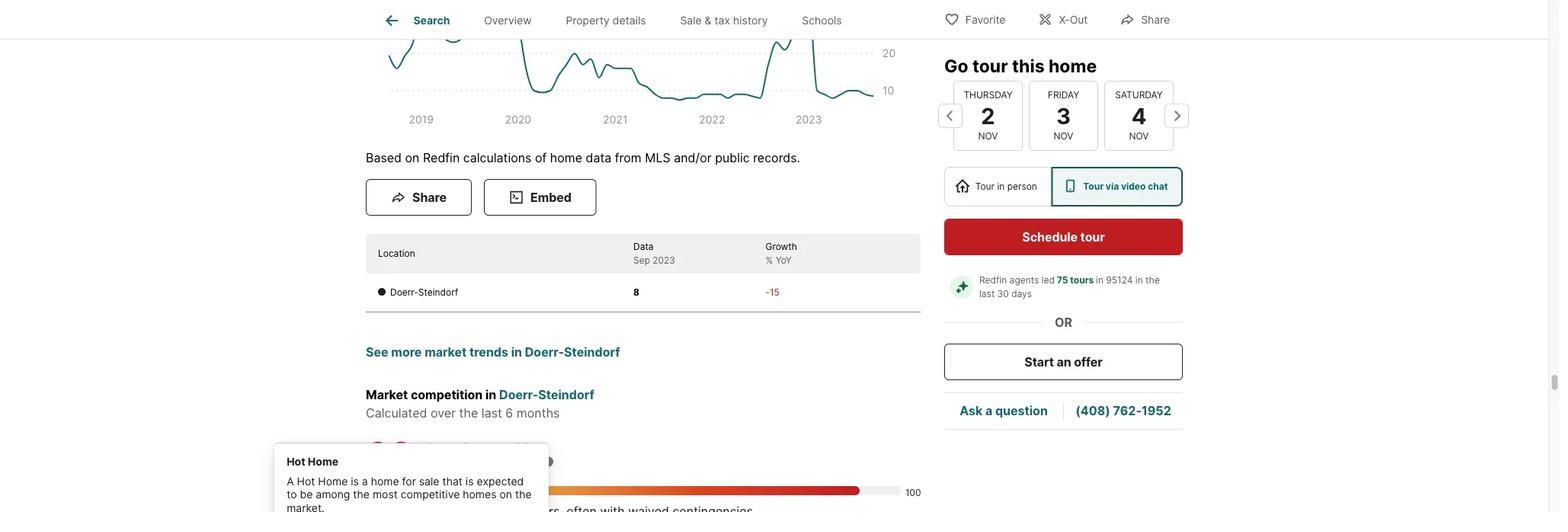 Task type: describe. For each thing, give the bounding box(es) containing it.
previous image
[[939, 104, 963, 128]]

3
[[1057, 102, 1071, 129]]

8
[[634, 287, 640, 298]]

30
[[998, 289, 1009, 300]]

4
[[1132, 102, 1147, 129]]

100
[[906, 488, 922, 499]]

market.
[[287, 502, 325, 512]]

see more market trends in doerr-steindorf link
[[366, 343, 620, 386]]

doerr- inside market competition in doerr-steindorf calculated over the last 6 months
[[499, 388, 539, 403]]

friday 3 nov
[[1048, 89, 1080, 142]]

a
[[287, 475, 294, 488]]

the down expected
[[515, 489, 532, 502]]

of
[[535, 150, 547, 165]]

in the last 30 days
[[980, 275, 1163, 300]]

in inside option
[[998, 181, 1005, 192]]

15
[[770, 287, 780, 298]]

share for rightmost share button
[[1142, 13, 1171, 26]]

0 horizontal spatial on
[[405, 150, 420, 165]]

1952
[[1142, 404, 1172, 419]]

redfin agents led 75 tours in 95124
[[980, 275, 1133, 286]]

data sep 2023
[[634, 242, 676, 266]]

competitive
[[401, 489, 460, 502]]

1 vertical spatial doerr-
[[525, 345, 564, 360]]

or
[[1055, 315, 1073, 330]]

overview tab
[[467, 2, 549, 39]]

x-
[[1059, 13, 1070, 26]]

mls
[[645, 150, 671, 165]]

95124
[[1107, 275, 1133, 286]]

-
[[766, 287, 770, 298]]

homes
[[463, 489, 497, 502]]

2 is from the left
[[466, 475, 474, 488]]

more
[[391, 345, 422, 360]]

in right trends
[[511, 345, 522, 360]]

a inside hot home a hot home is a home for sale that is expected to be among the most competitive homes on the market.
[[362, 475, 368, 488]]

762-
[[1114, 404, 1142, 419]]

led
[[1042, 275, 1055, 286]]

be
[[300, 489, 313, 502]]

sale & tax history tab
[[663, 2, 785, 39]]

market
[[425, 345, 467, 360]]

schedule
[[1023, 230, 1078, 244]]

competition
[[411, 388, 483, 403]]

to
[[287, 489, 297, 502]]

0 vertical spatial hot
[[287, 456, 305, 469]]

start an offer
[[1025, 355, 1103, 369]]

(408)
[[1076, 404, 1111, 419]]

1 vertical spatial hot
[[297, 475, 315, 488]]

based
[[366, 150, 402, 165]]

in inside in the last 30 days
[[1136, 275, 1144, 286]]

public
[[715, 150, 750, 165]]

tax
[[715, 14, 731, 27]]

property details tab
[[549, 2, 663, 39]]

see
[[366, 345, 389, 360]]

next image
[[1165, 104, 1190, 128]]

this
[[1013, 55, 1045, 76]]

the left most
[[353, 489, 370, 502]]

an
[[1057, 355, 1072, 369]]

x-out
[[1059, 13, 1088, 26]]

1 is from the left
[[351, 475, 359, 488]]

yoy
[[776, 255, 792, 266]]

tour via video chat option
[[1052, 167, 1183, 207]]

2
[[982, 102, 996, 129]]

doerr-steindorf link
[[499, 388, 595, 403]]

0 vertical spatial home
[[1049, 55, 1097, 76]]

records.
[[754, 150, 801, 165]]

thursday 2 nov
[[964, 89, 1013, 142]]

over
[[431, 406, 456, 421]]

location
[[378, 248, 415, 260]]

search link
[[383, 11, 450, 30]]

0 vertical spatial steindorf
[[418, 287, 459, 298]]

0 vertical spatial a
[[986, 404, 993, 419]]

data
[[634, 242, 654, 253]]

tours
[[1071, 275, 1094, 286]]

and/or
[[674, 150, 712, 165]]

0 vertical spatial doerr-
[[390, 287, 418, 298]]

details
[[613, 14, 646, 27]]

(408) 762-1952
[[1076, 404, 1172, 419]]

hot home a hot home is a home for sale that is expected to be among the most competitive homes on the market.
[[287, 456, 532, 512]]

market
[[366, 388, 408, 403]]

share for bottom share button
[[413, 190, 447, 205]]

0 horizontal spatial redfin
[[423, 150, 460, 165]]

0
[[366, 488, 372, 499]]

start
[[1025, 355, 1055, 369]]

tour for tour via video chat
[[1084, 181, 1104, 192]]

1 horizontal spatial share button
[[1107, 3, 1183, 35]]

schools
[[802, 14, 842, 27]]

2023
[[653, 255, 676, 266]]

video
[[1122, 181, 1146, 192]]

list box containing tour in person
[[945, 167, 1183, 207]]

tour via video chat
[[1084, 181, 1168, 192]]



Task type: locate. For each thing, give the bounding box(es) containing it.
0 horizontal spatial tour
[[976, 181, 995, 192]]

0 horizontal spatial share
[[413, 190, 447, 205]]

sale
[[419, 475, 440, 488]]

the inside market competition in doerr-steindorf calculated over the last 6 months
[[459, 406, 478, 421]]

the right over
[[459, 406, 478, 421]]

doerr- up "doerr-steindorf" link
[[525, 345, 564, 360]]

1 vertical spatial share button
[[366, 179, 472, 216]]

0 horizontal spatial share button
[[366, 179, 472, 216]]

search
[[414, 14, 450, 27]]

2 vertical spatial home
[[371, 475, 399, 488]]

person
[[1008, 181, 1038, 192]]

1 vertical spatial on
[[500, 489, 512, 502]]

1 horizontal spatial nov
[[1054, 131, 1074, 142]]

doerr- up "6"
[[499, 388, 539, 403]]

last left "6"
[[482, 406, 502, 421]]

from
[[615, 150, 642, 165]]

tour right schedule
[[1081, 230, 1105, 244]]

on right based
[[405, 150, 420, 165]]

out
[[1070, 13, 1088, 26]]

in left person on the top of page
[[998, 181, 1005, 192]]

overview
[[484, 14, 532, 27]]

calculations
[[463, 150, 532, 165]]

home inside hot home a hot home is a home for sale that is expected to be among the most competitive homes on the market.
[[371, 475, 399, 488]]

steindorf
[[418, 287, 459, 298], [564, 345, 620, 360], [539, 388, 595, 403]]

1 vertical spatial home
[[318, 475, 348, 488]]

6
[[506, 406, 513, 421]]

1 horizontal spatial is
[[466, 475, 474, 488]]

based on redfin calculations of home data from mls and/or public records.
[[366, 150, 801, 165]]

on
[[405, 150, 420, 165], [500, 489, 512, 502]]

nov down '2'
[[979, 131, 998, 142]]

growth % yoy
[[766, 242, 798, 266]]

most competitive
[[419, 439, 547, 458]]

0 horizontal spatial is
[[351, 475, 359, 488]]

redfin up 30
[[980, 275, 1007, 286]]

schedule tour
[[1023, 230, 1105, 244]]

1 vertical spatial steindorf
[[564, 345, 620, 360]]

home up most
[[371, 475, 399, 488]]

in inside market competition in doerr-steindorf calculated over the last 6 months
[[486, 388, 497, 403]]

property details
[[566, 14, 646, 27]]

1 horizontal spatial on
[[500, 489, 512, 502]]

thursday
[[964, 89, 1013, 100]]

market competition in doerr-steindorf calculated over the last 6 months
[[366, 388, 595, 421]]

tour
[[976, 181, 995, 192], [1084, 181, 1104, 192]]

go tour this home
[[945, 55, 1097, 76]]

on down expected
[[500, 489, 512, 502]]

is up homes
[[466, 475, 474, 488]]

calculated
[[366, 406, 427, 421]]

0 vertical spatial tour
[[973, 55, 1009, 76]]

tour in person
[[976, 181, 1038, 192]]

None button
[[954, 81, 1023, 151], [1029, 81, 1099, 151], [1105, 81, 1174, 151], [954, 81, 1023, 151], [1029, 81, 1099, 151], [1105, 81, 1174, 151]]

tour for go
[[973, 55, 1009, 76]]

1 tour from the left
[[976, 181, 995, 192]]

a
[[986, 404, 993, 419], [362, 475, 368, 488]]

2 horizontal spatial nov
[[1130, 131, 1149, 142]]

last
[[980, 289, 995, 300], [482, 406, 502, 421]]

redfin
[[423, 150, 460, 165], [980, 275, 1007, 286]]

nov inside friday 3 nov
[[1054, 131, 1074, 142]]

list box
[[945, 167, 1183, 207]]

most
[[419, 439, 455, 458]]

schedule tour button
[[945, 219, 1183, 255]]

1 nov from the left
[[979, 131, 998, 142]]

months
[[517, 406, 560, 421]]

1 vertical spatial redfin
[[980, 275, 1007, 286]]

schools tab
[[785, 2, 859, 39]]

last inside market competition in doerr-steindorf calculated over the last 6 months
[[482, 406, 502, 421]]

last inside in the last 30 days
[[980, 289, 995, 300]]

0 horizontal spatial home
[[371, 475, 399, 488]]

0 vertical spatial last
[[980, 289, 995, 300]]

that
[[443, 475, 463, 488]]

1 vertical spatial home
[[550, 150, 583, 165]]

1 horizontal spatial tour
[[1084, 181, 1104, 192]]

embed button
[[484, 179, 597, 216]]

is left 0
[[351, 475, 359, 488]]

competitive
[[460, 439, 547, 458]]

1 vertical spatial tour
[[1081, 230, 1105, 244]]

0 vertical spatial on
[[405, 150, 420, 165]]

hot
[[287, 456, 305, 469], [297, 475, 315, 488]]

tour up thursday
[[973, 55, 1009, 76]]

a right ask
[[986, 404, 993, 419]]

nov inside saturday 4 nov
[[1130, 131, 1149, 142]]

tour for schedule
[[1081, 230, 1105, 244]]

sale
[[680, 14, 702, 27]]

tab list containing search
[[366, 0, 872, 39]]

0 horizontal spatial tour
[[973, 55, 1009, 76]]

in right tours
[[1097, 275, 1104, 286]]

ask a question
[[960, 404, 1048, 419]]

0 vertical spatial home
[[308, 456, 339, 469]]

in
[[998, 181, 1005, 192], [1097, 275, 1104, 286], [1136, 275, 1144, 286], [511, 345, 522, 360], [486, 388, 497, 403]]

embed
[[531, 190, 572, 205]]

tour left person on the top of page
[[976, 181, 995, 192]]

steindorf up months
[[539, 388, 595, 403]]

tab list
[[366, 0, 872, 39]]

growth
[[766, 242, 798, 253]]

nov for 3
[[1054, 131, 1074, 142]]

trends
[[470, 345, 509, 360]]

start an offer button
[[945, 344, 1183, 381]]

0 vertical spatial share
[[1142, 13, 1171, 26]]

0 vertical spatial share button
[[1107, 3, 1183, 35]]

go
[[945, 55, 969, 76]]

0 horizontal spatial nov
[[979, 131, 998, 142]]

share button right out
[[1107, 3, 1183, 35]]

tour in person option
[[945, 167, 1052, 207]]

0 horizontal spatial last
[[482, 406, 502, 421]]

3 nov from the left
[[1130, 131, 1149, 142]]

2 tour from the left
[[1084, 181, 1104, 192]]

nov for 4
[[1130, 131, 1149, 142]]

on inside hot home a hot home is a home for sale that is expected to be among the most competitive homes on the market.
[[500, 489, 512, 502]]

0 vertical spatial redfin
[[423, 150, 460, 165]]

hot up a
[[287, 456, 305, 469]]

92
[[366, 433, 412, 481]]

1 vertical spatial a
[[362, 475, 368, 488]]

ask a question link
[[960, 404, 1048, 419]]

nov for 2
[[979, 131, 998, 142]]

the right 95124
[[1146, 275, 1160, 286]]

most
[[373, 489, 398, 502]]

2 vertical spatial doerr-
[[499, 388, 539, 403]]

friday
[[1048, 89, 1080, 100]]

1 vertical spatial share
[[413, 190, 447, 205]]

sale & tax history
[[680, 14, 768, 27]]

nov down 3
[[1054, 131, 1074, 142]]

tour for tour in person
[[976, 181, 995, 192]]

tour inside button
[[1081, 230, 1105, 244]]

nov inside thursday 2 nov
[[979, 131, 998, 142]]

0 horizontal spatial a
[[362, 475, 368, 488]]

1 horizontal spatial last
[[980, 289, 995, 300]]

1 horizontal spatial share
[[1142, 13, 1171, 26]]

share button
[[1107, 3, 1183, 35], [366, 179, 472, 216]]

for
[[402, 475, 416, 488]]

tour left the via
[[1084, 181, 1104, 192]]

tour
[[973, 55, 1009, 76], [1081, 230, 1105, 244]]

home right the of
[[550, 150, 583, 165]]

expected
[[477, 475, 524, 488]]

2 horizontal spatial home
[[1049, 55, 1097, 76]]

1 horizontal spatial a
[[986, 404, 993, 419]]

(408) 762-1952 link
[[1076, 404, 1172, 419]]

1 horizontal spatial redfin
[[980, 275, 1007, 286]]

data
[[586, 150, 612, 165]]

sep
[[634, 255, 650, 266]]

steindorf inside market competition in doerr-steindorf calculated over the last 6 months
[[539, 388, 595, 403]]

in right 95124
[[1136, 275, 1144, 286]]

last left 30
[[980, 289, 995, 300]]

1 horizontal spatial tour
[[1081, 230, 1105, 244]]

question
[[996, 404, 1048, 419]]

1 vertical spatial last
[[482, 406, 502, 421]]

1 horizontal spatial home
[[550, 150, 583, 165]]

ask
[[960, 404, 983, 419]]

hot up be
[[297, 475, 315, 488]]

see more market trends in doerr-steindorf
[[366, 345, 620, 360]]

saturday
[[1116, 89, 1163, 100]]

2 nov from the left
[[1054, 131, 1074, 142]]

favorite button
[[932, 3, 1019, 35]]

2 vertical spatial steindorf
[[539, 388, 595, 403]]

steindorf up market
[[418, 287, 459, 298]]

steindorf up "doerr-steindorf" link
[[564, 345, 620, 360]]

agents
[[1010, 275, 1040, 286]]

chat
[[1148, 181, 1168, 192]]

days
[[1012, 289, 1033, 300]]

home up friday
[[1049, 55, 1097, 76]]

is
[[351, 475, 359, 488], [466, 475, 474, 488]]

share button down based
[[366, 179, 472, 216]]

doerr- down location
[[390, 287, 418, 298]]

redfin left calculations
[[423, 150, 460, 165]]

nov down 4
[[1130, 131, 1149, 142]]

in down see more market trends in doerr-steindorf link at the left bottom of the page
[[486, 388, 497, 403]]

the inside in the last 30 days
[[1146, 275, 1160, 286]]

x-out button
[[1025, 3, 1101, 35]]

doerr-steindorf
[[390, 287, 459, 298]]

a left the 'for'
[[362, 475, 368, 488]]

&
[[705, 14, 712, 27]]



Task type: vqa. For each thing, say whether or not it's contained in the screenshot.
bottommost Doerr-
yes



